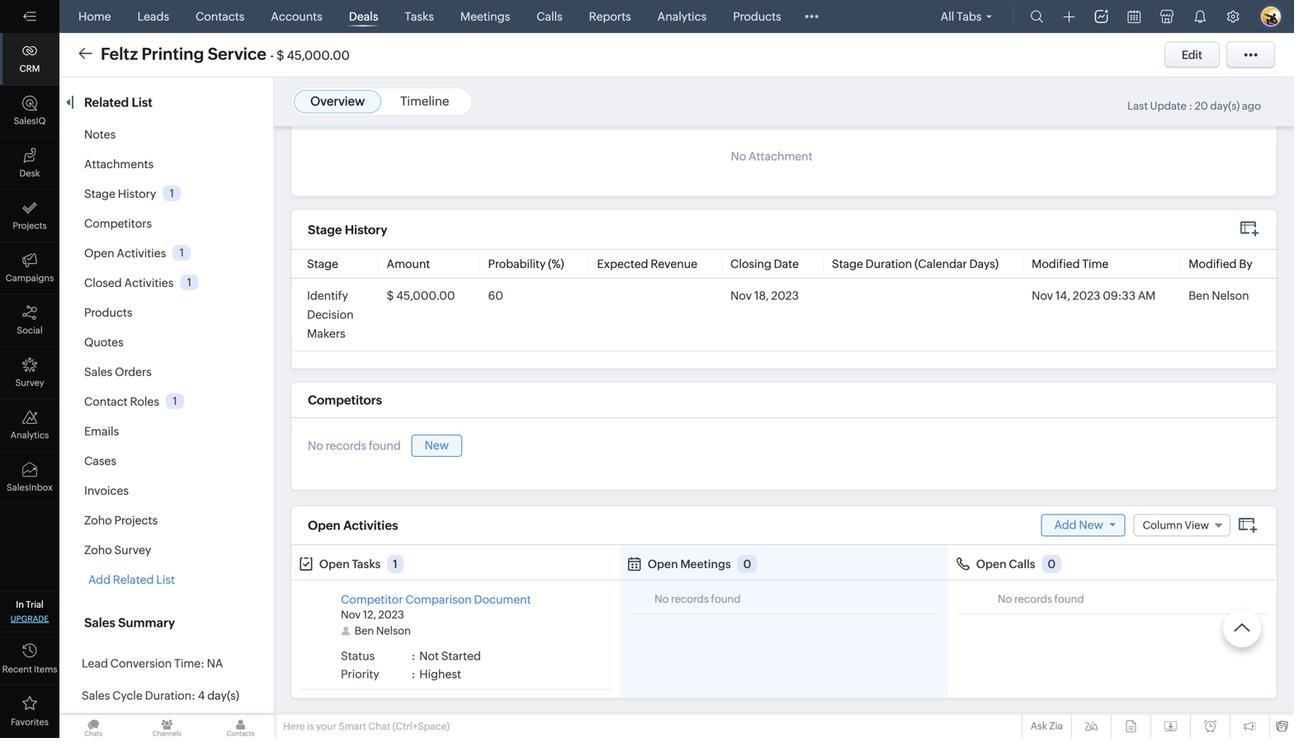 Task type: vqa. For each thing, say whether or not it's contained in the screenshot.
Setup
no



Task type: describe. For each thing, give the bounding box(es) containing it.
smart
[[339, 722, 367, 733]]

trial
[[26, 600, 44, 611]]

(ctrl+space)
[[393, 722, 450, 733]]

favorites
[[11, 718, 49, 728]]

configure settings image
[[1227, 10, 1240, 23]]

survey link
[[0, 348, 59, 400]]

salesiq link
[[0, 85, 59, 138]]

crm
[[19, 64, 40, 74]]

tasks link
[[398, 0, 441, 33]]

recent
[[2, 665, 32, 675]]

calls
[[537, 10, 563, 23]]

here is your smart chat (ctrl+space)
[[283, 722, 450, 733]]

notifications image
[[1194, 10, 1207, 23]]

tabs
[[957, 10, 982, 23]]

ask
[[1031, 721, 1048, 732]]

leads link
[[131, 0, 176, 33]]

leads
[[137, 10, 169, 23]]

in
[[16, 600, 24, 611]]

social
[[17, 326, 43, 336]]

projects link
[[0, 190, 59, 243]]

is
[[307, 722, 314, 733]]

campaigns
[[6, 273, 54, 284]]

crm link
[[0, 33, 59, 85]]

deals
[[349, 10, 378, 23]]

survey
[[15, 378, 44, 388]]

desk
[[19, 168, 40, 179]]

social link
[[0, 295, 59, 348]]

reports
[[589, 10, 631, 23]]

projects
[[13, 221, 47, 231]]

tasks
[[405, 10, 434, 23]]

accounts
[[271, 10, 323, 23]]

all tabs
[[941, 10, 982, 23]]

salesinbox
[[7, 483, 53, 493]]

deals link
[[342, 0, 385, 33]]

sales motivator image
[[1095, 10, 1108, 23]]

all
[[941, 10, 955, 23]]

products link
[[727, 0, 788, 33]]



Task type: locate. For each thing, give the bounding box(es) containing it.
0 vertical spatial analytics
[[658, 10, 707, 23]]

1 horizontal spatial analytics link
[[651, 0, 713, 33]]

desk link
[[0, 138, 59, 190]]

reports link
[[583, 0, 638, 33]]

1 vertical spatial analytics link
[[0, 400, 59, 452]]

contacts image
[[207, 716, 275, 739]]

search image
[[1031, 10, 1044, 23]]

analytics link
[[651, 0, 713, 33], [0, 400, 59, 452]]

channels image
[[133, 716, 201, 739]]

chat
[[369, 722, 391, 733]]

0 horizontal spatial analytics
[[10, 431, 49, 441]]

chats image
[[59, 716, 127, 739]]

accounts link
[[264, 0, 329, 33]]

meetings link
[[454, 0, 517, 33]]

marketplace image
[[1161, 10, 1174, 23]]

0 vertical spatial analytics link
[[651, 0, 713, 33]]

calendar image
[[1128, 10, 1141, 23]]

analytics
[[658, 10, 707, 23], [10, 431, 49, 441]]

contacts
[[196, 10, 245, 23]]

zia
[[1050, 721, 1063, 732]]

upgrade
[[11, 615, 49, 624]]

products
[[733, 10, 782, 23]]

quick actions image
[[1064, 11, 1075, 23]]

recent items
[[2, 665, 57, 675]]

1 vertical spatial analytics
[[10, 431, 49, 441]]

home link
[[72, 0, 118, 33]]

calls link
[[530, 0, 569, 33]]

0 horizontal spatial analytics link
[[0, 400, 59, 452]]

meetings
[[460, 10, 510, 23]]

contacts link
[[189, 0, 251, 33]]

home
[[78, 10, 111, 23]]

analytics link down survey
[[0, 400, 59, 452]]

your
[[316, 722, 337, 733]]

salesiq
[[14, 116, 46, 126]]

analytics link right reports
[[651, 0, 713, 33]]

here
[[283, 722, 305, 733]]

analytics up salesinbox link
[[10, 431, 49, 441]]

in trial upgrade
[[11, 600, 49, 624]]

campaigns link
[[0, 243, 59, 295]]

1 horizontal spatial analytics
[[658, 10, 707, 23]]

items
[[34, 665, 57, 675]]

salesinbox link
[[0, 452, 59, 505]]

analytics right reports
[[658, 10, 707, 23]]

ask zia
[[1031, 721, 1063, 732]]



